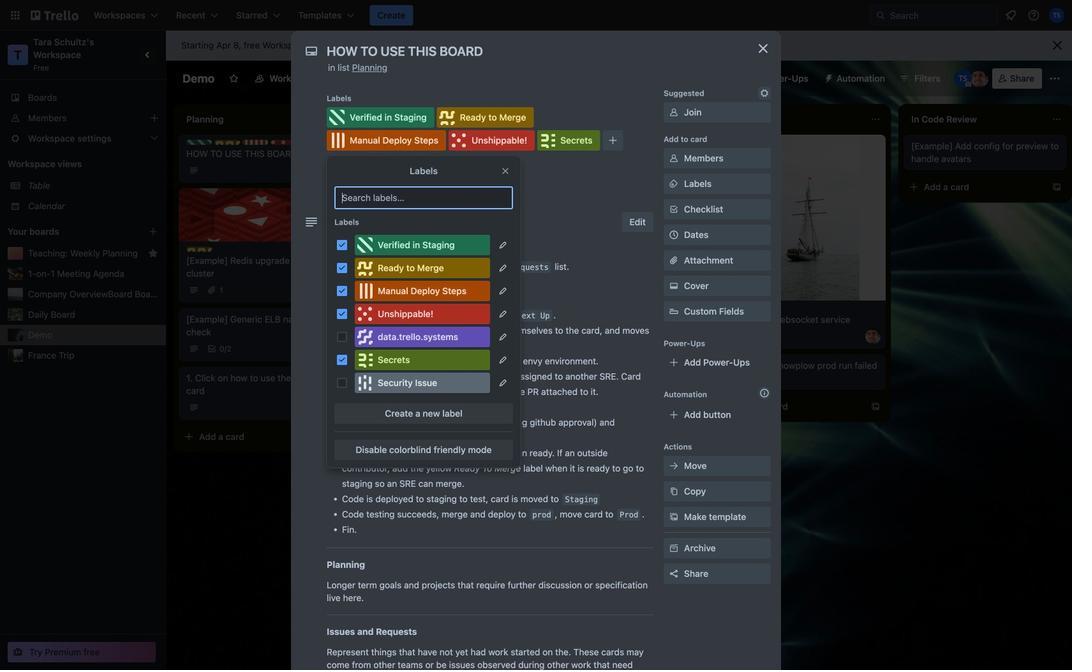 Task type: describe. For each thing, give the bounding box(es) containing it.
your boards with 6 items element
[[8, 224, 129, 239]]

tara schultz (taraschultz7) image
[[954, 70, 972, 87]]

0 horizontal spatial color: lime, title: "secrets" element
[[299, 140, 324, 145]]

1 sm image from the top
[[668, 177, 680, 190]]

show menu image
[[1049, 72, 1061, 85]]

3 sm image from the top
[[668, 485, 680, 498]]

0 vertical spatial color: green, title: "verified in staging" element
[[327, 107, 434, 128]]

Search field
[[871, 5, 998, 26]]

james peterson (jamespeterson93) image
[[971, 70, 988, 87]]

close dialog image
[[756, 41, 771, 56]]

star or unstar board image
[[229, 73, 239, 84]]

Board name text field
[[176, 68, 221, 89]]

2 horizontal spatial color: lime, title: "secrets" element
[[538, 130, 600, 151]]

starred icon image
[[148, 248, 158, 258]]

0 notifications image
[[1003, 8, 1019, 23]]

create from template… image
[[871, 401, 881, 412]]



Task type: vqa. For each thing, say whether or not it's contained in the screenshot.
Create corresponding to the right 'Create' button
no



Task type: locate. For each thing, give the bounding box(es) containing it.
color: purple, title: "data.trello.systems" element
[[355, 327, 490, 347]]

0 vertical spatial sm image
[[668, 177, 680, 190]]

color: red, title: "unshippable!" element
[[449, 130, 535, 151], [271, 140, 296, 145], [355, 304, 490, 324]]

color: yellow, title: "ready to merge" element
[[437, 107, 534, 128], [214, 140, 240, 145], [186, 247, 212, 252], [355, 258, 490, 278], [730, 306, 756, 311]]

color: green, title: "verified in staging" element
[[327, 107, 434, 128], [186, 140, 212, 145], [355, 235, 490, 255]]

color: black, title: "security issue" element
[[355, 373, 490, 393]]

tara schultz (taraschultz7) image
[[1049, 8, 1065, 23]]

2 sm image from the top
[[668, 280, 680, 292]]

2 vertical spatial color: green, title: "verified in staging" element
[[355, 235, 490, 255]]

add board image
[[148, 227, 158, 237]]

open information menu image
[[1028, 9, 1040, 22]]

1 horizontal spatial color: lime, title: "secrets" element
[[355, 350, 490, 370]]

sm image
[[819, 68, 837, 86], [758, 87, 771, 100], [668, 106, 680, 119], [668, 152, 680, 165], [331, 180, 343, 193], [668, 460, 680, 472], [668, 511, 680, 523], [668, 542, 680, 555]]

2 vertical spatial sm image
[[668, 485, 680, 498]]

primary element
[[0, 0, 1072, 31]]

color: orange, title: "manual deploy steps" element
[[327, 130, 446, 151], [243, 140, 268, 145], [355, 281, 490, 301]]

james peterson (jamespeterson93) image
[[865, 329, 881, 344]]

1 vertical spatial color: green, title: "verified in staging" element
[[186, 140, 212, 145]]

None text field
[[320, 40, 742, 63]]

close popover image
[[500, 166, 511, 176]]

color: lime, title: "secrets" element
[[538, 130, 600, 151], [299, 140, 324, 145], [355, 350, 490, 370]]

search image
[[876, 10, 886, 20]]

create from template… image
[[508, 182, 518, 192], [1052, 182, 1062, 192], [689, 200, 699, 210], [327, 432, 337, 442]]

Search labels… text field
[[334, 186, 513, 209]]

1 vertical spatial sm image
[[668, 280, 680, 292]]

sm image
[[668, 177, 680, 190], [668, 280, 680, 292], [668, 485, 680, 498]]



